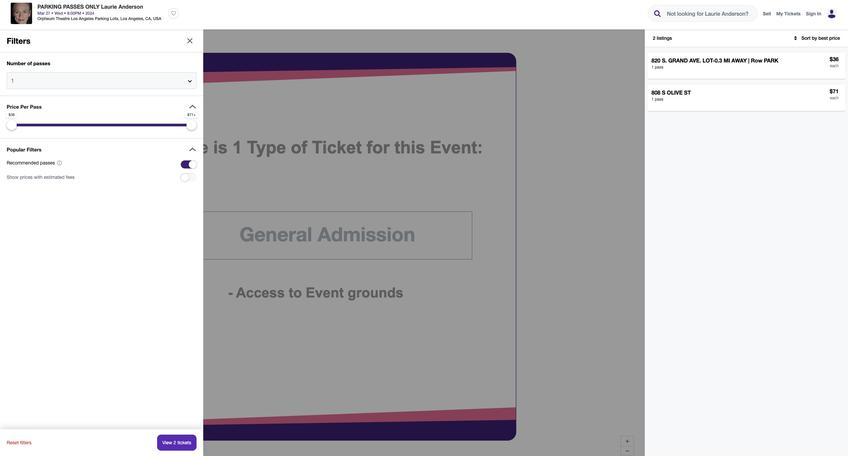 Task type: locate. For each thing, give the bounding box(es) containing it.
each for $71
[[831, 96, 840, 100]]

• right 27
[[51, 11, 53, 16]]

angeles,
[[128, 16, 144, 21]]

0 vertical spatial 1
[[652, 65, 654, 70]]

by
[[813, 35, 818, 41]]

in
[[818, 11, 822, 16]]

1 • from the left
[[51, 11, 53, 16]]

filters up number of passes
[[21, 36, 34, 42]]

0 vertical spatial pass
[[655, 65, 664, 70]]

best
[[819, 35, 829, 41]]

listings
[[657, 35, 673, 41]]

2 pass from the top
[[655, 97, 664, 102]]

1 horizontal spatial los
[[120, 16, 127, 21]]

filters
[[7, 36, 30, 46], [21, 36, 34, 42], [27, 147, 42, 153]]

• up angeles
[[82, 11, 84, 16]]

olive
[[668, 89, 683, 96]]

pass inside '808 s olive st 1 pass'
[[655, 97, 664, 102]]

pass
[[30, 104, 42, 110]]

1 1 from the top
[[652, 65, 654, 70]]

sell
[[764, 11, 772, 16]]

820
[[652, 57, 661, 64]]

show
[[7, 175, 19, 180]]

1 down 808
[[652, 97, 654, 102]]

filters up recommended passes
[[27, 147, 42, 153]]

each inside $36 each
[[831, 64, 840, 68]]

number of passes
[[7, 60, 50, 66]]

0 vertical spatial each
[[831, 64, 840, 68]]

away
[[732, 57, 748, 64]]

each up "$71" at the top right of the page
[[831, 64, 840, 68]]

prices
[[20, 175, 33, 180]]

0 horizontal spatial $36
[[9, 112, 15, 117]]

los
[[71, 16, 78, 21], [120, 16, 127, 21]]

filters
[[20, 440, 31, 446]]

each down "$71" at the top right of the page
[[831, 96, 840, 100]]

each inside $71 each
[[831, 96, 840, 100]]

• up theatre
[[64, 11, 66, 16]]

•
[[51, 11, 53, 16], [64, 11, 66, 16], [82, 11, 84, 16]]

usa
[[153, 16, 161, 21]]

wed
[[55, 11, 63, 16]]

row
[[752, 57, 763, 64]]

los right ,
[[120, 16, 127, 21]]

0 horizontal spatial los
[[71, 16, 78, 21]]

$71+
[[188, 112, 196, 117]]

2 listings
[[653, 35, 673, 41]]

parking passes only laurie anderson link
[[37, 3, 161, 11]]

parking
[[95, 16, 109, 21]]

my tickets link
[[777, 11, 801, 16]]

0 horizontal spatial 2
[[174, 440, 176, 446]]

estimated
[[44, 175, 65, 180]]

1 horizontal spatial $36
[[831, 56, 840, 62]]

$71
[[831, 88, 840, 94]]

0 vertical spatial 2
[[653, 35, 656, 41]]

0.3
[[715, 57, 723, 64]]

tickets
[[178, 440, 191, 446]]

view 2 tickets button
[[157, 435, 197, 451]]

filters inside button
[[21, 36, 34, 42]]

1 inside 820 s. grand ave. lot-0.3 mi away | row park 1 pass
[[652, 65, 654, 70]]

1 vertical spatial 1
[[652, 97, 654, 102]]

lots
[[110, 16, 118, 21]]

park
[[765, 57, 779, 64]]

2 los from the left
[[120, 16, 127, 21]]

number
[[7, 60, 26, 66]]

2 horizontal spatial •
[[82, 11, 84, 16]]

|
[[749, 57, 750, 64]]

2 right view
[[174, 440, 176, 446]]

1 down 820
[[652, 65, 654, 70]]

reset filters
[[7, 440, 31, 446]]

2
[[653, 35, 656, 41], [174, 440, 176, 446]]

2 left listings
[[653, 35, 656, 41]]

0 vertical spatial passes
[[33, 60, 50, 66]]

1 vertical spatial 2
[[174, 440, 176, 446]]

2 1 from the top
[[652, 97, 654, 102]]

popular
[[7, 147, 25, 153]]

1 horizontal spatial •
[[64, 11, 66, 16]]

pass
[[655, 65, 664, 70], [655, 97, 664, 102]]

of
[[27, 60, 32, 66]]

$36
[[831, 56, 840, 62], [9, 112, 15, 117]]

1 vertical spatial each
[[831, 96, 840, 100]]

1 los from the left
[[71, 16, 78, 21]]

orpheum theatre los angeles parking lots link
[[37, 16, 118, 21]]

1 vertical spatial pass
[[655, 97, 664, 102]]

orpheum
[[37, 16, 55, 21]]

1 pass from the top
[[655, 65, 664, 70]]

sell link
[[764, 11, 772, 16]]

1 vertical spatial $36
[[9, 112, 15, 117]]

each
[[831, 64, 840, 68], [831, 96, 840, 100]]

angeles
[[79, 16, 94, 21]]

filters button
[[7, 33, 40, 45]]

$36 each
[[831, 56, 840, 68]]

pass down 808
[[655, 97, 664, 102]]

s.
[[663, 57, 668, 64]]

st
[[685, 89, 692, 96]]

2 each from the top
[[831, 96, 840, 100]]

1
[[652, 65, 654, 70], [652, 97, 654, 102]]

sort by best price
[[802, 35, 841, 41]]

2 • from the left
[[64, 11, 66, 16]]

3 • from the left
[[82, 11, 84, 16]]

passes up estimated
[[40, 160, 55, 166]]

0 vertical spatial $36
[[831, 56, 840, 62]]

808
[[652, 89, 661, 96]]

1 each from the top
[[831, 64, 840, 68]]

pass down 820
[[655, 65, 664, 70]]

fees
[[66, 175, 75, 180]]

passes
[[33, 60, 50, 66], [40, 160, 55, 166]]

parking
[[37, 3, 62, 10]]

los down 8:00pm
[[71, 16, 78, 21]]

passes right the of
[[33, 60, 50, 66]]

my
[[777, 11, 784, 16]]

0 horizontal spatial •
[[51, 11, 53, 16]]

laurie anderson tickets image
[[11, 3, 32, 24]]

show prices with estimated fees
[[7, 175, 75, 180]]

$36 for $36 each
[[831, 56, 840, 62]]



Task type: vqa. For each thing, say whether or not it's contained in the screenshot.
808 S OLIVE ST 1 pass
yes



Task type: describe. For each thing, give the bounding box(es) containing it.
passes
[[63, 3, 84, 10]]

view 2 tickets
[[162, 440, 191, 446]]

ave.
[[690, 57, 702, 64]]

ca,
[[145, 16, 152, 21]]

sign
[[807, 11, 817, 16]]

8:00pm
[[67, 11, 81, 16]]

price
[[7, 104, 19, 110]]

sort
[[802, 35, 811, 41]]

price per pass
[[7, 104, 42, 110]]

theatre
[[56, 16, 70, 21]]

1 horizontal spatial 2
[[653, 35, 656, 41]]

lot-
[[703, 57, 715, 64]]

808 s olive st 1 pass
[[652, 89, 692, 102]]

recommended passes
[[7, 160, 55, 166]]

Not looking for Laurie Anderson? search field
[[662, 5, 757, 21]]

grand
[[669, 57, 689, 64]]

820 s. grand ave. lot-0.3 mi away | row park 1 pass
[[652, 57, 779, 70]]

per
[[20, 104, 29, 110]]

my tickets
[[777, 11, 801, 16]]

view
[[162, 440, 172, 446]]

laurie
[[101, 3, 117, 10]]

1 vertical spatial passes
[[40, 160, 55, 166]]

$71 each
[[831, 88, 840, 100]]

2024
[[85, 11, 94, 16]]

s
[[663, 89, 666, 96]]

tickets
[[785, 11, 801, 16]]

zoom out button image
[[625, 449, 631, 454]]

pass inside 820 s. grand ave. lot-0.3 mi away | row park 1 pass
[[655, 65, 664, 70]]

2 inside view 2 tickets button
[[174, 440, 176, 446]]

recommended
[[7, 160, 39, 166]]

sign in link
[[807, 11, 822, 16]]

1 inside '808 s olive st 1 pass'
[[652, 97, 654, 102]]

mar
[[37, 11, 45, 16]]

27
[[46, 11, 50, 16]]

popular filters
[[7, 147, 42, 153]]

sign in
[[807, 11, 822, 16]]

,
[[118, 16, 119, 21]]

price
[[830, 35, 841, 41]]

with
[[34, 175, 43, 180]]

filters up number
[[7, 36, 30, 46]]

$36 for $36
[[9, 112, 15, 117]]

mi
[[724, 57, 731, 64]]

anderson
[[119, 3, 143, 10]]

only
[[85, 3, 100, 10]]

reset
[[7, 440, 19, 446]]

parking passes only laurie anderson mar 27 • wed • 8:00pm • 2024 orpheum theatre los angeles parking lots , los angeles, ca, usa
[[37, 3, 161, 21]]

zoom in button image
[[625, 439, 631, 444]]

each for $36
[[831, 64, 840, 68]]



